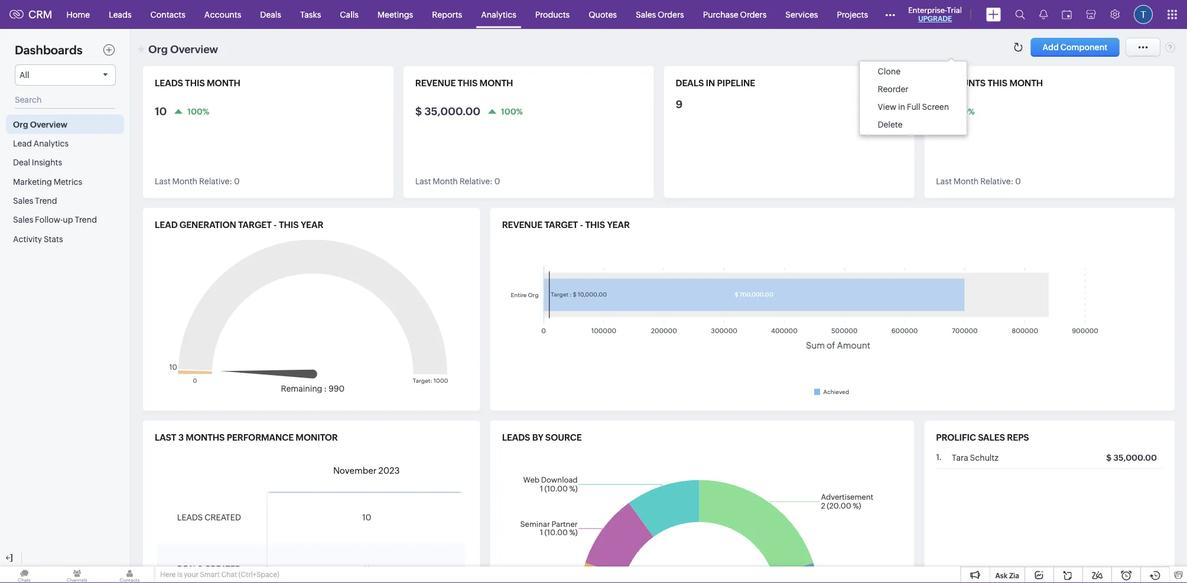 Task type: describe. For each thing, give the bounding box(es) containing it.
relative: for 10
[[199, 177, 232, 186]]

3 last from the left
[[936, 177, 952, 186]]

meetings
[[378, 10, 413, 19]]

last 3 months performance monitor
[[155, 433, 338, 443]]

1 horizontal spatial $ 35,000.00
[[1106, 453, 1157, 463]]

purchase orders link
[[694, 0, 776, 29]]

tara
[[952, 453, 968, 463]]

All field
[[15, 64, 116, 86]]

this for leads
[[185, 78, 205, 88]]

revenue for revenue this month
[[415, 78, 456, 88]]

ask
[[995, 572, 1008, 580]]

trial
[[947, 6, 962, 14]]

reorder link
[[860, 80, 967, 98]]

enterprise-trial upgrade
[[908, 6, 962, 23]]

last month relative: 0 for $ 35,000.00
[[415, 177, 500, 186]]

projects link
[[828, 0, 878, 29]]

sales for sales orders
[[636, 10, 656, 19]]

0 vertical spatial overview
[[170, 43, 218, 55]]

100% for $ 35,000.00
[[501, 107, 523, 116]]

achieved
[[823, 389, 849, 395]]

revenue this month
[[415, 78, 513, 88]]

crm link
[[9, 8, 52, 21]]

deal insights
[[13, 158, 62, 167]]

1.
[[936, 453, 942, 462]]

analytics link
[[472, 0, 526, 29]]

orders for purchase orders
[[740, 10, 767, 19]]

home link
[[57, 0, 99, 29]]

1 vertical spatial org
[[13, 120, 28, 129]]

here
[[160, 571, 176, 579]]

here is your smart chat (ctrl+space)
[[160, 571, 279, 579]]

accounts
[[204, 10, 241, 19]]

100% inside 10 100%
[[953, 107, 975, 116]]

view
[[878, 102, 897, 112]]

3
[[178, 433, 184, 443]]

1 vertical spatial analytics
[[33, 139, 69, 148]]

calls
[[340, 10, 359, 19]]

prolific
[[936, 433, 976, 443]]

reorder
[[878, 85, 909, 94]]

trend inside "sales trend" link
[[35, 196, 57, 205]]

trend inside sales follow-up trend link
[[75, 215, 97, 225]]

projects
[[837, 10, 868, 19]]

this for accounts
[[988, 78, 1008, 88]]

metrics
[[54, 177, 82, 186]]

smart
[[200, 571, 220, 579]]

search image
[[1015, 9, 1025, 20]]

last for 10
[[155, 177, 171, 186]]

1 horizontal spatial 10
[[362, 513, 371, 522]]

zia
[[1009, 572, 1019, 580]]

2 - from the left
[[580, 220, 583, 230]]

marketing metrics link
[[6, 172, 124, 191]]

source
[[545, 433, 582, 443]]

create menu element
[[979, 0, 1008, 29]]

products link
[[526, 0, 579, 29]]

1 horizontal spatial org
[[148, 43, 168, 55]]

purchase orders
[[703, 10, 767, 19]]

leads link
[[99, 0, 141, 29]]

november 2023
[[333, 466, 400, 476]]

2 year from the left
[[607, 220, 630, 230]]

this for revenue
[[458, 78, 478, 88]]

(ctrl+space)
[[238, 571, 279, 579]]

signals image
[[1040, 9, 1048, 20]]

0 horizontal spatial 10
[[155, 105, 167, 117]]

is
[[177, 571, 182, 579]]

2023
[[378, 466, 400, 476]]

created for leads created
[[205, 513, 241, 522]]

lead
[[155, 220, 178, 230]]

prolific sales reps
[[936, 433, 1029, 443]]

stats
[[44, 234, 63, 244]]

quotes link
[[579, 0, 626, 29]]

relative: for $ 35,000.00
[[460, 177, 493, 186]]

products
[[535, 10, 570, 19]]

0 horizontal spatial $
[[415, 105, 422, 117]]

deals for deals created
[[177, 565, 203, 574]]

last month relative: 0 for 10
[[155, 177, 240, 186]]

orders for sales orders
[[658, 10, 684, 19]]

10 100%
[[936, 105, 975, 117]]

sales
[[978, 433, 1005, 443]]

november
[[333, 466, 377, 476]]

quotes
[[589, 10, 617, 19]]

lead analytics link
[[6, 134, 124, 153]]

accounts this month
[[936, 78, 1043, 88]]

services link
[[776, 0, 828, 29]]

reps
[[1007, 433, 1029, 443]]

1 year from the left
[[301, 220, 324, 230]]

activity stats
[[13, 234, 63, 244]]

help image
[[1165, 42, 1175, 53]]

channels image
[[53, 567, 101, 583]]

purchase
[[703, 10, 739, 19]]

1 vertical spatial 35,000.00
[[1113, 453, 1157, 463]]

2 target from the left
[[545, 220, 578, 230]]

up
[[63, 215, 73, 225]]

by
[[532, 433, 543, 443]]

contacts image
[[105, 567, 154, 583]]

deals for deals in pipeline
[[676, 78, 704, 88]]

ask zia
[[995, 572, 1019, 580]]

tara schultz
[[952, 453, 999, 463]]

last
[[155, 433, 176, 443]]

crm
[[28, 8, 52, 21]]

last for $ 35,000.00
[[415, 177, 431, 186]]

leads
[[109, 10, 132, 19]]

deals link
[[251, 0, 291, 29]]

your
[[184, 571, 199, 579]]

generation
[[180, 220, 236, 230]]

month for $ 35,000.00
[[433, 177, 458, 186]]

clone link
[[860, 63, 967, 80]]

leads for leads created
[[177, 513, 203, 522]]

1 horizontal spatial analytics
[[481, 10, 516, 19]]

3 month from the left
[[1010, 78, 1043, 88]]



Task type: vqa. For each thing, say whether or not it's contained in the screenshot.
'LOGO'
no



Task type: locate. For each thing, give the bounding box(es) containing it.
created for deals created
[[205, 565, 241, 574]]

1 horizontal spatial relative:
[[460, 177, 493, 186]]

0 vertical spatial leads
[[155, 78, 183, 88]]

2 horizontal spatial last
[[936, 177, 952, 186]]

month for 10
[[207, 78, 240, 88]]

10 down november 2023 on the bottom of page
[[362, 513, 371, 522]]

deal
[[13, 158, 30, 167]]

sales for sales trend
[[13, 196, 33, 205]]

0 horizontal spatial target
[[238, 220, 272, 230]]

0 vertical spatial trend
[[35, 196, 57, 205]]

1 vertical spatial created
[[205, 565, 241, 574]]

leads for leads this month
[[155, 78, 183, 88]]

1 vertical spatial overview
[[30, 120, 67, 129]]

reports link
[[423, 0, 472, 29]]

1 horizontal spatial trend
[[75, 215, 97, 225]]

1 0 from the left
[[234, 177, 240, 186]]

month for 10
[[172, 177, 197, 186]]

2 vertical spatial leads
[[177, 513, 203, 522]]

created up deals created
[[205, 513, 241, 522]]

sales right quotes
[[636, 10, 656, 19]]

1 vertical spatial trend
[[75, 215, 97, 225]]

services
[[786, 10, 818, 19]]

0 horizontal spatial org
[[13, 120, 28, 129]]

0 horizontal spatial 0
[[234, 177, 240, 186]]

lead analytics
[[13, 139, 69, 148]]

0 horizontal spatial overview
[[30, 120, 67, 129]]

0 vertical spatial org
[[148, 43, 168, 55]]

org overview up leads this month on the top left
[[148, 43, 218, 55]]

accounts
[[936, 78, 986, 88]]

100% down accounts
[[953, 107, 975, 116]]

sales orders
[[636, 10, 684, 19]]

1 month from the left
[[172, 177, 197, 186]]

3 month from the left
[[954, 177, 979, 186]]

2 last from the left
[[415, 177, 431, 186]]

analytics up insights
[[33, 139, 69, 148]]

0 horizontal spatial year
[[301, 220, 324, 230]]

3 last month relative: 0 from the left
[[936, 177, 1021, 186]]

months
[[186, 433, 225, 443]]

clone
[[878, 67, 901, 76]]

org up the lead
[[13, 120, 28, 129]]

trend
[[35, 196, 57, 205], [75, 215, 97, 225]]

1 horizontal spatial -
[[580, 220, 583, 230]]

10 right the full
[[936, 105, 948, 117]]

0 horizontal spatial orders
[[658, 10, 684, 19]]

follow-
[[35, 215, 63, 225]]

deals left the in
[[676, 78, 704, 88]]

sales down marketing
[[13, 196, 33, 205]]

org overview up lead analytics
[[13, 120, 67, 129]]

2 horizontal spatial 0
[[1015, 177, 1021, 186]]

0 horizontal spatial last month relative: 0
[[155, 177, 240, 186]]

marketing metrics
[[13, 177, 82, 186]]

1 horizontal spatial 35,000.00
[[1113, 453, 1157, 463]]

2 last month relative: 0 from the left
[[415, 177, 500, 186]]

0 vertical spatial $
[[415, 105, 422, 117]]

overview up lead analytics
[[30, 120, 67, 129]]

1 horizontal spatial month
[[433, 177, 458, 186]]

home
[[67, 10, 90, 19]]

0 horizontal spatial analytics
[[33, 139, 69, 148]]

sales for sales follow-up trend
[[13, 215, 33, 225]]

None button
[[1031, 38, 1119, 57]]

10 down leads this month on the top left
[[155, 105, 167, 117]]

sales trend
[[13, 196, 57, 205]]

view in full screen
[[878, 102, 949, 112]]

1 orders from the left
[[658, 10, 684, 19]]

1 vertical spatial $ 35,000.00
[[1106, 453, 1157, 463]]

last month relative: 0
[[155, 177, 240, 186], [415, 177, 500, 186], [936, 177, 1021, 186]]

leads for leads by source
[[502, 433, 530, 443]]

Search text field
[[15, 92, 115, 109]]

1 target from the left
[[238, 220, 272, 230]]

0 horizontal spatial month
[[172, 177, 197, 186]]

dashboards
[[15, 43, 83, 57]]

calls link
[[331, 0, 368, 29]]

0 horizontal spatial 100%
[[187, 107, 209, 116]]

upgrade
[[918, 15, 952, 23]]

Other Modules field
[[878, 5, 903, 24]]

sales orders link
[[626, 0, 694, 29]]

-
[[274, 220, 277, 230], [580, 220, 583, 230]]

0 vertical spatial created
[[205, 513, 241, 522]]

target
[[238, 220, 272, 230], [545, 220, 578, 230]]

0 horizontal spatial month
[[207, 78, 240, 88]]

overview up leads this month on the top left
[[170, 43, 218, 55]]

tasks link
[[291, 0, 331, 29]]

2 month from the left
[[433, 177, 458, 186]]

1 vertical spatial deals
[[177, 565, 203, 574]]

35,000.00
[[424, 105, 481, 117], [1113, 453, 1157, 463]]

0 vertical spatial sales
[[636, 10, 656, 19]]

activity
[[13, 234, 42, 244]]

100% for 10
[[187, 107, 209, 116]]

2 0 from the left
[[494, 177, 500, 186]]

1 created from the top
[[205, 513, 241, 522]]

1 horizontal spatial orders
[[740, 10, 767, 19]]

revenue for revenue target - this year
[[502, 220, 543, 230]]

analytics
[[481, 10, 516, 19], [33, 139, 69, 148]]

0 vertical spatial $ 35,000.00
[[415, 105, 481, 117]]

0 horizontal spatial $ 35,000.00
[[415, 105, 481, 117]]

$ 35,000.00
[[415, 105, 481, 117], [1106, 453, 1157, 463]]

0 vertical spatial org overview
[[148, 43, 218, 55]]

100% down leads this month on the top left
[[187, 107, 209, 116]]

2 created from the top
[[205, 565, 241, 574]]

100% down revenue this month
[[501, 107, 523, 116]]

org overview inside 'org overview' link
[[13, 120, 67, 129]]

chat
[[221, 571, 237, 579]]

deal insights link
[[6, 153, 124, 172]]

full
[[907, 102, 920, 112]]

last
[[155, 177, 171, 186], [415, 177, 431, 186], [936, 177, 952, 186]]

1 vertical spatial $
[[1106, 453, 1112, 463]]

2 orders from the left
[[740, 10, 767, 19]]

trend down marketing metrics
[[35, 196, 57, 205]]

deals
[[260, 10, 281, 19]]

0 horizontal spatial relative:
[[199, 177, 232, 186]]

1 vertical spatial org overview
[[13, 120, 67, 129]]

trend right up
[[75, 215, 97, 225]]

2 horizontal spatial relative:
[[981, 177, 1014, 186]]

reports
[[432, 10, 462, 19]]

1 horizontal spatial revenue
[[502, 220, 543, 230]]

9
[[676, 98, 683, 110]]

0 vertical spatial revenue
[[415, 78, 456, 88]]

analytics right 'reports' link
[[481, 10, 516, 19]]

profile element
[[1127, 0, 1160, 29]]

1 horizontal spatial year
[[607, 220, 630, 230]]

0 vertical spatial 35,000.00
[[424, 105, 481, 117]]

1 horizontal spatial $
[[1106, 453, 1112, 463]]

2 horizontal spatial 100%
[[953, 107, 975, 116]]

leads created
[[177, 513, 241, 522]]

sales up activity at the left of the page
[[13, 215, 33, 225]]

2 horizontal spatial month
[[954, 177, 979, 186]]

sales trend link
[[6, 191, 124, 210]]

1 vertical spatial leads
[[502, 433, 530, 443]]

accounts link
[[195, 0, 251, 29]]

search element
[[1008, 0, 1032, 29]]

1 relative: from the left
[[199, 177, 232, 186]]

sales follow-up trend link
[[6, 210, 124, 229]]

0 horizontal spatial deals
[[177, 565, 203, 574]]

0 horizontal spatial org overview
[[13, 120, 67, 129]]

0 horizontal spatial last
[[155, 177, 171, 186]]

enterprise-
[[908, 6, 947, 14]]

deals right the here
[[177, 565, 203, 574]]

chats image
[[0, 567, 49, 583]]

deals
[[676, 78, 704, 88], [177, 565, 203, 574]]

3 relative: from the left
[[981, 177, 1014, 186]]

0 for 10
[[234, 177, 240, 186]]

3 100% from the left
[[953, 107, 975, 116]]

profile image
[[1134, 5, 1153, 24]]

month for $ 35,000.00
[[480, 78, 513, 88]]

0 for $ 35,000.00
[[494, 177, 500, 186]]

11
[[363, 565, 370, 574]]

schultz
[[970, 453, 999, 463]]

in
[[706, 78, 715, 88]]

sales follow-up trend
[[13, 215, 97, 225]]

leads this month
[[155, 78, 240, 88]]

tasks
[[300, 10, 321, 19]]

2 horizontal spatial last month relative: 0
[[936, 177, 1021, 186]]

year
[[301, 220, 324, 230], [607, 220, 630, 230]]

1 horizontal spatial overview
[[170, 43, 218, 55]]

2 horizontal spatial month
[[1010, 78, 1043, 88]]

2 vertical spatial sales
[[13, 215, 33, 225]]

1 month from the left
[[207, 78, 240, 88]]

monitor
[[296, 433, 338, 443]]

marketing
[[13, 177, 52, 186]]

created right your
[[205, 565, 241, 574]]

screen
[[922, 102, 949, 112]]

calendar image
[[1062, 10, 1072, 19]]

org overview link
[[6, 115, 124, 134]]

contacts
[[150, 10, 185, 19]]

0 vertical spatial analytics
[[481, 10, 516, 19]]

contacts link
[[141, 0, 195, 29]]

2 100% from the left
[[501, 107, 523, 116]]

1 horizontal spatial target
[[545, 220, 578, 230]]

in
[[898, 102, 905, 112]]

1 horizontal spatial last month relative: 0
[[415, 177, 500, 186]]

1 last month relative: 0 from the left
[[155, 177, 240, 186]]

delete
[[878, 120, 903, 129]]

performance
[[227, 433, 294, 443]]

1 horizontal spatial deals
[[676, 78, 704, 88]]

leads by source
[[502, 433, 582, 443]]

orders left purchase
[[658, 10, 684, 19]]

signals element
[[1032, 0, 1055, 29]]

revenue target - this year
[[502, 220, 630, 230]]

0 horizontal spatial -
[[274, 220, 277, 230]]

1 horizontal spatial month
[[480, 78, 513, 88]]

2 horizontal spatial 10
[[936, 105, 948, 117]]

1 horizontal spatial 100%
[[501, 107, 523, 116]]

all
[[20, 70, 29, 80]]

activity stats link
[[6, 229, 124, 248]]

1 horizontal spatial last
[[415, 177, 431, 186]]

1 - from the left
[[274, 220, 277, 230]]

1 vertical spatial sales
[[13, 196, 33, 205]]

created
[[205, 513, 241, 522], [205, 565, 241, 574]]

lead generation target - this year
[[155, 220, 324, 230]]

meetings link
[[368, 0, 423, 29]]

2 month from the left
[[480, 78, 513, 88]]

0 horizontal spatial trend
[[35, 196, 57, 205]]

orders
[[658, 10, 684, 19], [740, 10, 767, 19]]

0 vertical spatial deals
[[676, 78, 704, 88]]

1 vertical spatial revenue
[[502, 220, 543, 230]]

1 horizontal spatial 0
[[494, 177, 500, 186]]

0
[[234, 177, 240, 186], [494, 177, 500, 186], [1015, 177, 1021, 186]]

3 0 from the left
[[1015, 177, 1021, 186]]

month
[[172, 177, 197, 186], [433, 177, 458, 186], [954, 177, 979, 186]]

pipeline
[[717, 78, 755, 88]]

deals created
[[177, 565, 241, 574]]

1 last from the left
[[155, 177, 171, 186]]

1 100% from the left
[[187, 107, 209, 116]]

0 horizontal spatial revenue
[[415, 78, 456, 88]]

insights
[[32, 158, 62, 167]]

org down contacts
[[148, 43, 168, 55]]

1 horizontal spatial org overview
[[148, 43, 218, 55]]

2 relative: from the left
[[460, 177, 493, 186]]

0 horizontal spatial 35,000.00
[[424, 105, 481, 117]]

orders right purchase
[[740, 10, 767, 19]]

create menu image
[[986, 7, 1001, 22]]

relative:
[[199, 177, 232, 186], [460, 177, 493, 186], [981, 177, 1014, 186]]



